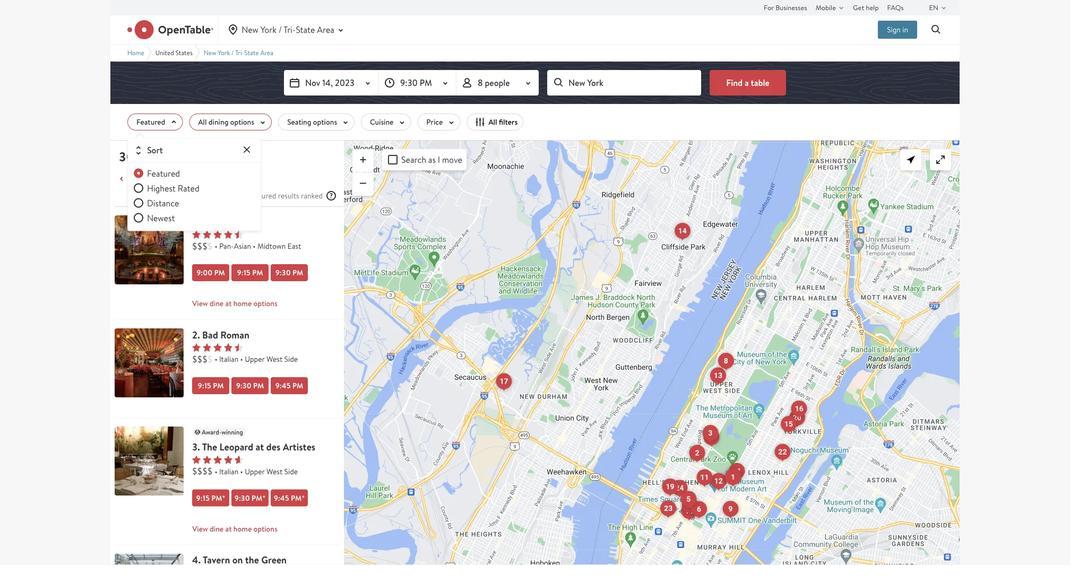 Task type: vqa. For each thing, say whether or not it's contained in the screenshot.
the middle of
no



Task type: locate. For each thing, give the bounding box(es) containing it.
new york / tri-state area inside dropdown button
[[242, 24, 334, 35]]

1 horizontal spatial new
[[242, 24, 258, 35]]

bad
[[202, 328, 218, 342]]

leopard
[[220, 441, 253, 454]]

0 vertical spatial $
[[208, 241, 213, 252]]

1 horizontal spatial state
[[296, 24, 315, 35]]

view
[[192, 299, 208, 309], [192, 524, 208, 534]]

york up new york / tri-state area link
[[261, 24, 277, 35]]

16 button
[[792, 401, 808, 417]]

0 vertical spatial 9:30 pm link
[[271, 264, 308, 281]]

9:15 pm
[[237, 268, 263, 278], [198, 381, 224, 391]]

3. the leopard at des artistes
[[192, 441, 316, 454]]

home
[[234, 299, 252, 309], [234, 524, 252, 534]]

9:45 down '$$$ $ • italian • upper west side'
[[275, 381, 291, 391]]

0 vertical spatial view dine at home options
[[192, 299, 278, 309]]

15
[[785, 420, 793, 429]]

3 * from the left
[[302, 493, 305, 503]]

1 vertical spatial 4.5 stars image
[[192, 344, 243, 352]]

0 vertical spatial side
[[284, 354, 298, 364]]

8 left people
[[478, 77, 483, 88]]

0 horizontal spatial all
[[198, 117, 207, 127]]

0 horizontal spatial 9:30 pm link
[[232, 378, 269, 395]]

group containing featured
[[132, 167, 256, 226]]

10
[[686, 501, 694, 510]]

upper
[[245, 354, 265, 364], [245, 467, 265, 476]]

1 vertical spatial new york / tri-state area
[[204, 48, 273, 57]]

6
[[697, 505, 701, 514]]

0 vertical spatial $$$
[[192, 241, 208, 252]]

4.5 stars image for bad
[[192, 344, 243, 352]]

1 vertical spatial west
[[267, 467, 283, 476]]

0 vertical spatial 9:45
[[275, 381, 291, 391]]

0 horizontal spatial new
[[204, 48, 216, 57]]

1 vertical spatial italian
[[219, 467, 239, 476]]

view dine at home options button up roman
[[192, 296, 344, 311]]

cuisine button
[[361, 114, 411, 131]]

seating options
[[287, 117, 337, 127]]

• down the leopard
[[240, 467, 243, 476]]

0 vertical spatial 8
[[478, 77, 483, 88]]

search icon image
[[930, 23, 943, 36]]

featured inside dropdown button
[[136, 117, 165, 127]]

west inside '$$$ $ • italian • upper west side'
[[267, 354, 283, 364]]

1 vertical spatial 9:15 pm
[[198, 381, 224, 391]]

west
[[267, 354, 283, 364], [267, 467, 283, 476]]

italian inside "$$$$ • italian • upper west side"
[[219, 467, 239, 476]]

1 vertical spatial new
[[204, 48, 216, 57]]

1 $ from the top
[[208, 241, 213, 252]]

0 vertical spatial york
[[261, 24, 277, 35]]

0 0
[[344, 140, 355, 151]]

0 vertical spatial new
[[242, 24, 258, 35]]

side
[[284, 354, 298, 364], [284, 467, 298, 476]]

roman
[[220, 328, 249, 342]]

0 horizontal spatial state
[[244, 48, 259, 57]]

view dine at home options down 9:30 pm *
[[192, 524, 278, 534]]

9:15 pm link down $$$ $ • pan-asian • midtown east
[[232, 264, 269, 281]]

dine for 2nd the view dine at home options button from the top of the page
[[210, 524, 224, 534]]

1 horizontal spatial all
[[489, 117, 497, 127]]

1 horizontal spatial /
[[279, 24, 282, 35]]

2 vertical spatial 9:30 pm
[[236, 381, 264, 391]]

1 vertical spatial tri-
[[235, 48, 244, 57]]

new up new york / tri-state area link
[[242, 24, 258, 35]]

1 vertical spatial $$$
[[192, 354, 208, 365]]

2 west from the top
[[267, 467, 283, 476]]

options inside all dining options dropdown button
[[230, 117, 254, 127]]

2 vertical spatial featured
[[248, 191, 276, 201]]

side down artistes
[[284, 467, 298, 476]]

9:30 pm
[[400, 77, 432, 88], [275, 268, 303, 278], [236, 381, 264, 391]]

west down des
[[267, 467, 283, 476]]

1 horizontal spatial 9:15 pm link
[[232, 264, 269, 281]]

1 vertical spatial york
[[218, 48, 230, 57]]

0 horizontal spatial 8
[[478, 77, 483, 88]]

new right states
[[204, 48, 216, 57]]

0 horizontal spatial *
[[222, 493, 225, 503]]

1 button
[[725, 470, 741, 486]]

2 horizontal spatial 9:30 pm
[[400, 77, 432, 88]]

1 horizontal spatial area
[[317, 24, 334, 35]]

17
[[500, 377, 508, 386]]

upper down roman
[[245, 354, 265, 364]]

view dine at home options up roman
[[192, 299, 278, 309]]

9:15 pm down $$$ $ • pan-asian • midtown east
[[237, 268, 263, 278]]

artistes
[[283, 441, 316, 454]]

italian down roman
[[219, 354, 239, 364]]

home link
[[127, 48, 144, 57]]

1 horizontal spatial *
[[262, 493, 266, 503]]

9:45 pm
[[275, 381, 303, 391]]

state inside dropdown button
[[296, 24, 315, 35]]

2 * from the left
[[262, 493, 266, 503]]

return to list view
[[129, 173, 195, 185]]

• down 2. bad roman
[[215, 354, 218, 364]]

1 vertical spatial area
[[260, 48, 273, 57]]

1 vertical spatial view dine at home options
[[192, 524, 278, 534]]

all filters button
[[467, 114, 524, 131]]

1 horizontal spatial 9:30 pm
[[275, 268, 303, 278]]

all inside dropdown button
[[198, 117, 207, 127]]

search
[[401, 154, 426, 165]]

1 vertical spatial dine
[[210, 524, 224, 534]]

• down the 4.7 stars image
[[215, 467, 218, 476]]

2 vertical spatial at
[[225, 524, 232, 534]]

2 0 from the left
[[350, 140, 355, 151]]

1 dine from the top
[[210, 299, 224, 309]]

9:30 up the cuisine dropdown button
[[400, 77, 418, 88]]

tri-
[[284, 24, 296, 35], [235, 48, 244, 57]]

1 all from the left
[[198, 117, 207, 127]]

get
[[853, 3, 865, 12]]

$$$ down 1.
[[192, 241, 208, 252]]

7
[[732, 472, 736, 481]]

seating options button
[[278, 114, 355, 131]]

2 4.5 stars image from the top
[[192, 344, 243, 352]]

1 view dine at home options button from the top
[[192, 296, 344, 311]]

/
[[279, 24, 282, 35], [232, 48, 234, 57]]

1 upper from the top
[[245, 354, 265, 364]]

0 vertical spatial home
[[234, 299, 252, 309]]

1 vertical spatial featured
[[147, 168, 180, 179]]

0 horizontal spatial 9:30 pm
[[236, 381, 264, 391]]

0 vertical spatial upper
[[245, 354, 265, 364]]

1 horizontal spatial 9:15 pm
[[237, 268, 263, 278]]

$ left pan-
[[208, 241, 213, 252]]

for
[[764, 3, 774, 12]]

0 vertical spatial tri-
[[284, 24, 296, 35]]

1 vertical spatial upper
[[245, 467, 265, 476]]

9:15 pm down '$$$ $ • italian • upper west side'
[[198, 381, 224, 391]]

all left filters
[[489, 117, 497, 127]]

2 dine from the top
[[210, 524, 224, 534]]

$ for tao
[[208, 241, 213, 252]]

2 button
[[690, 445, 706, 462]]

new york / tri-state area button
[[227, 15, 347, 44]]

sign
[[887, 25, 901, 35]]

9:30 pm for bottommost 9:30 pm link
[[236, 381, 264, 391]]

* left 9:45 pm *
[[262, 493, 266, 503]]

24 button
[[672, 480, 688, 497]]

6 button
[[691, 502, 707, 518]]

2 view dine at home options button from the top
[[192, 522, 344, 536]]

1 vertical spatial 9:15 pm link
[[192, 378, 229, 395]]

featured
[[136, 117, 165, 127], [147, 168, 180, 179], [248, 191, 276, 201]]

15 button
[[781, 416, 797, 433]]

upper inside "$$$$ • italian • upper west side"
[[245, 467, 265, 476]]

1 west from the top
[[267, 354, 283, 364]]

21
[[733, 467, 742, 476]]

2 vertical spatial 9:15
[[196, 493, 210, 503]]

people
[[485, 77, 510, 88]]

1 vertical spatial 8
[[724, 357, 728, 366]]

1 vertical spatial side
[[284, 467, 298, 476]]

2 side from the top
[[284, 467, 298, 476]]

1.
[[192, 215, 198, 229]]

0 vertical spatial italian
[[219, 354, 239, 364]]

restaurants
[[145, 148, 211, 165]]

4.5 stars image down 1. tao uptown
[[192, 230, 243, 239]]

1 italian from the top
[[219, 354, 239, 364]]

1 vertical spatial 9:45
[[274, 493, 289, 503]]

4
[[710, 433, 714, 442]]

0 vertical spatial view
[[192, 299, 208, 309]]

2 horizontal spatial *
[[302, 493, 305, 503]]

featured inside radio
[[147, 168, 180, 179]]

9:30 pm down east
[[275, 268, 303, 278]]

$ down bad at the left of page
[[208, 354, 213, 365]]

home up roman
[[234, 299, 252, 309]]

1 horizontal spatial 9:30 pm link
[[271, 264, 308, 281]]

8 up 13 button
[[724, 357, 728, 366]]

9:15 down asian
[[237, 268, 251, 278]]

2 all from the left
[[489, 117, 497, 127]]

4.5 stars image
[[192, 230, 243, 239], [192, 344, 243, 352]]

search as i move
[[401, 154, 462, 165]]

view dine at home options button down 9:30 pm *
[[192, 522, 344, 536]]

1 side from the top
[[284, 354, 298, 364]]

1 $$$ from the top
[[192, 241, 208, 252]]

9:15 pm link down '$$$ $ • italian • upper west side'
[[192, 378, 229, 395]]

0 vertical spatial /
[[279, 24, 282, 35]]

nov 14, 2023 button
[[284, 70, 379, 96]]

1 vertical spatial state
[[244, 48, 259, 57]]

2 $ from the top
[[208, 354, 213, 365]]

0 vertical spatial state
[[296, 24, 315, 35]]

help
[[866, 3, 879, 12]]

1 vertical spatial view dine at home options button
[[192, 522, 344, 536]]

1 vertical spatial 9:30 pm
[[275, 268, 303, 278]]

9:30 pm link
[[271, 264, 308, 281], [232, 378, 269, 395]]

0 vertical spatial 9:15 pm link
[[232, 264, 269, 281]]

2 $$$ from the top
[[192, 354, 208, 365]]

2 italian from the top
[[219, 467, 239, 476]]

0 vertical spatial 9:15 pm
[[237, 268, 263, 278]]

nov
[[305, 77, 320, 88]]

9:30 pm down '$$$ $ • italian • upper west side'
[[236, 381, 264, 391]]

all inside button
[[489, 117, 497, 127]]

0 vertical spatial 9:30 pm
[[400, 77, 432, 88]]

new inside dropdown button
[[242, 24, 258, 35]]

york right states
[[218, 48, 230, 57]]

9:15 up award-
[[198, 381, 211, 391]]

18
[[685, 507, 694, 516]]

13
[[714, 371, 723, 380]]

0 vertical spatial 4.5 stars image
[[192, 230, 243, 239]]

0 vertical spatial at
[[225, 299, 232, 309]]

view down 9:00
[[192, 299, 208, 309]]

for businesses
[[764, 3, 807, 12]]

seating
[[287, 117, 311, 127]]

west up 9:45 pm
[[267, 354, 283, 364]]

9:30 pm link down '$$$ $ • italian • upper west side'
[[232, 378, 269, 395]]

19
[[666, 483, 675, 492]]

en
[[930, 3, 939, 12]]

* left 9:30 pm *
[[222, 493, 225, 503]]

* down artistes
[[302, 493, 305, 503]]

view dine at home options button
[[192, 296, 344, 311], [192, 522, 344, 536]]

businesses
[[776, 3, 807, 12]]

map region
[[226, 7, 1041, 566]]

1 vertical spatial home
[[234, 524, 252, 534]]

9:30 pm link down east
[[271, 264, 308, 281]]

9:30 down '$$$ $ • italian • upper west side'
[[236, 381, 251, 391]]

1 vertical spatial $
[[208, 354, 213, 365]]

22 button
[[775, 444, 791, 461]]

8 button
[[718, 353, 734, 370]]

available
[[214, 148, 262, 165]]

$
[[208, 241, 213, 252], [208, 354, 213, 365]]

get help button
[[853, 0, 879, 15]]

9:00 pm
[[197, 268, 225, 278]]

1 4.5 stars image from the top
[[192, 230, 243, 239]]

view down 9:15 pm *
[[192, 524, 208, 534]]

find a table
[[727, 77, 770, 88]]

1 vertical spatial /
[[232, 48, 234, 57]]

0 vertical spatial new york / tri-state area
[[242, 24, 334, 35]]

1 horizontal spatial york
[[261, 24, 277, 35]]

1 horizontal spatial 8
[[724, 357, 728, 366]]

9:30 pm up price
[[400, 77, 432, 88]]

side inside "$$$$ • italian • upper west side"
[[284, 467, 298, 476]]

1 * from the left
[[222, 493, 225, 503]]

1 horizontal spatial tri-
[[284, 24, 296, 35]]

a photo of bad roman restaurant image
[[115, 329, 184, 398]]

4.5 stars image for tao
[[192, 230, 243, 239]]

0 horizontal spatial area
[[260, 48, 273, 57]]

9:15 down $$$$
[[196, 493, 210, 503]]

side up 9:45 pm link
[[284, 354, 298, 364]]

$$$$
[[192, 466, 213, 477]]

states
[[176, 48, 193, 57]]

9:45
[[275, 381, 291, 391], [274, 493, 289, 503]]

east
[[288, 241, 301, 251]]

0 vertical spatial view dine at home options button
[[192, 296, 344, 311]]

italian down the 4.7 stars image
[[219, 467, 239, 476]]

0 vertical spatial featured
[[136, 117, 165, 127]]

9:45 right 9:30 pm *
[[274, 493, 289, 503]]

all left dining
[[198, 117, 207, 127]]

21 button
[[729, 463, 745, 480]]

in
[[903, 25, 909, 35]]

5 6
[[687, 495, 701, 514]]

Newest radio
[[132, 212, 175, 224]]

13 button
[[710, 368, 726, 384]]

3.
[[192, 441, 200, 454]]

4.5 stars image down 2. bad roman
[[192, 344, 243, 352]]

dine down 9:15 pm *
[[210, 524, 224, 534]]

2 upper from the top
[[245, 467, 265, 476]]

8 inside 8 9
[[724, 357, 728, 366]]

0 vertical spatial dine
[[210, 299, 224, 309]]

tri- inside dropdown button
[[284, 24, 296, 35]]

0 horizontal spatial tri-
[[235, 48, 244, 57]]

None field
[[547, 70, 701, 96]]

group
[[132, 167, 256, 226]]

dine down 9:00 pm link at the left of page
[[210, 299, 224, 309]]

1 vertical spatial view
[[192, 524, 208, 534]]

0 vertical spatial area
[[317, 24, 334, 35]]

united
[[155, 48, 174, 57]]

0 vertical spatial west
[[267, 354, 283, 364]]

home down 9:30 pm *
[[234, 524, 252, 534]]

$$$ down 2.
[[192, 354, 208, 365]]

upper down 3. the leopard at des artistes
[[245, 467, 265, 476]]

how
[[219, 191, 234, 201]]

0 horizontal spatial 9:15 pm link
[[192, 378, 229, 395]]

results
[[278, 191, 299, 201]]

move
[[442, 154, 462, 165]]



Task type: describe. For each thing, give the bounding box(es) containing it.
9:30 down "$$$$ • italian • upper west side"
[[235, 493, 250, 503]]

new york / tri-state area link
[[204, 48, 273, 57]]

1 home from the top
[[234, 299, 252, 309]]

Distance radio
[[132, 197, 179, 209]]

find a table button
[[710, 70, 786, 96]]

8 for 8 people
[[478, 77, 483, 88]]

9:30 down east
[[275, 268, 291, 278]]

home
[[127, 48, 144, 57]]

opentable logo image
[[127, 20, 214, 39]]

united states
[[155, 48, 193, 57]]

ranked
[[301, 191, 323, 201]]

$$$ for 2.
[[192, 354, 208, 365]]

9:00 pm link
[[192, 264, 229, 281]]

a photo of tao uptown restaurant image
[[115, 216, 184, 285]]

upper inside '$$$ $ • italian • upper west side'
[[245, 354, 265, 364]]

2 view from the top
[[192, 524, 208, 534]]

newest
[[147, 212, 175, 224]]

price
[[427, 117, 443, 127]]

faqs
[[888, 3, 904, 12]]

9
[[729, 505, 733, 514]]

distance
[[147, 197, 179, 209]]

location detection icon image
[[905, 153, 918, 166]]

308
[[119, 148, 142, 165]]

8 for 8 9
[[724, 357, 728, 366]]

sign in button
[[878, 21, 918, 39]]

1 vertical spatial 9:30 pm link
[[232, 378, 269, 395]]

are
[[236, 191, 246, 201]]

all for all filters
[[489, 117, 497, 127]]

9:30 pm *
[[235, 493, 266, 503]]

9:45 pm link
[[271, 378, 308, 395]]

$$$ $ • pan-asian • midtown east
[[192, 241, 301, 252]]

at for 2nd the view dine at home options button from the top of the page
[[225, 524, 232, 534]]

west inside "$$$$ • italian • upper west side"
[[267, 467, 283, 476]]

2 home from the top
[[234, 524, 252, 534]]

all for all dining options
[[198, 117, 207, 127]]

24
[[676, 484, 684, 493]]

faqs button
[[888, 0, 904, 15]]

$$$$ • italian • upper west side
[[192, 466, 298, 477]]

9:00
[[197, 268, 213, 278]]

20 button
[[790, 410, 805, 426]]

york inside dropdown button
[[261, 24, 277, 35]]

1 view dine at home options from the top
[[192, 299, 278, 309]]

14
[[679, 227, 687, 235]]

Highest Rated radio
[[132, 182, 200, 195]]

return to list view button
[[116, 173, 195, 185]]

italian inside '$$$ $ • italian • upper west side'
[[219, 354, 239, 364]]

a photo of the leopard at des artistes restaurant image
[[115, 427, 184, 496]]

award-
[[202, 428, 222, 437]]

cuisine
[[370, 117, 394, 127]]

20
[[793, 414, 802, 422]]

highest
[[147, 183, 176, 194]]

pan-
[[219, 241, 234, 251]]

10 button
[[682, 498, 698, 514]]

2. bad roman
[[192, 328, 249, 342]]

9:30 pm for rightmost 9:30 pm link
[[275, 268, 303, 278]]

mobile button
[[816, 0, 848, 15]]

0 vertical spatial 9:15
[[237, 268, 251, 278]]

Featured radio
[[132, 167, 180, 180]]

highest rated
[[147, 183, 200, 194]]

1. tao uptown
[[192, 215, 254, 229]]

view
[[179, 173, 195, 185]]

price button
[[418, 114, 461, 131]]

dine for 1st the view dine at home options button
[[210, 299, 224, 309]]

2
[[695, 449, 700, 458]]

1 vertical spatial 9:15
[[198, 381, 211, 391]]

9:45 for 9:45 pm
[[275, 381, 291, 391]]

the
[[202, 441, 217, 454]]

sort
[[147, 145, 163, 156]]

sign in
[[887, 25, 909, 35]]

0 horizontal spatial /
[[232, 48, 234, 57]]

uptown
[[221, 215, 254, 229]]

asian
[[234, 241, 251, 251]]

11
[[701, 473, 709, 482]]

winning
[[222, 428, 243, 437]]

0 horizontal spatial york
[[218, 48, 230, 57]]

all filters
[[489, 117, 518, 127]]

19 button
[[662, 479, 678, 496]]

area inside new york / tri-state area dropdown button
[[317, 24, 334, 35]]

22
[[779, 448, 787, 457]]

23 button
[[661, 501, 677, 517]]

* for 9:30 pm *
[[262, 493, 266, 503]]

/ inside new york / tri-state area dropdown button
[[279, 24, 282, 35]]

12
[[715, 477, 723, 486]]

at for 1st the view dine at home options button
[[225, 299, 232, 309]]

options inside seating options dropdown button
[[313, 117, 337, 127]]

table
[[751, 77, 770, 88]]

find
[[727, 77, 743, 88]]

get help
[[853, 3, 879, 12]]

9:15 pm *
[[196, 493, 225, 503]]

$$$ for 1.
[[192, 241, 208, 252]]

• left pan-
[[215, 241, 218, 251]]

• down roman
[[240, 354, 243, 364]]

3 button
[[703, 425, 719, 442]]

nov 14, 2023
[[305, 77, 355, 88]]

12 button
[[711, 474, 727, 490]]

i
[[438, 154, 440, 165]]

0 horizontal spatial 9:15 pm
[[198, 381, 224, 391]]

$ for bad
[[208, 354, 213, 365]]

featured button
[[127, 114, 183, 131]]

side inside '$$$ $ • italian • upper west side'
[[284, 354, 298, 364]]

16
[[795, 405, 804, 413]]

4 button
[[704, 430, 720, 446]]

return
[[129, 173, 154, 185]]

* for 9:15 pm *
[[222, 493, 225, 503]]

mobile
[[816, 3, 836, 12]]

18 button
[[682, 503, 697, 520]]

9:45 for 9:45 pm *
[[274, 493, 289, 503]]

filters
[[499, 117, 518, 127]]

Please input a Location, Restaurant or Cuisine field
[[547, 70, 701, 96]]

1 0 from the left
[[344, 140, 350, 151]]

1 view from the top
[[192, 299, 208, 309]]

to
[[156, 173, 164, 185]]

award-winning
[[202, 428, 243, 437]]

2023
[[335, 77, 355, 88]]

2 view dine at home options from the top
[[192, 524, 278, 534]]

1 vertical spatial at
[[256, 441, 264, 454]]

* for 9:45 pm *
[[302, 493, 305, 503]]

as
[[428, 154, 436, 165]]

15 16
[[785, 405, 804, 429]]

• right asian
[[253, 241, 256, 251]]

list
[[166, 173, 177, 185]]

en button
[[930, 0, 951, 15]]

4.7 stars image
[[192, 456, 243, 464]]

all dining options
[[198, 117, 254, 127]]

a
[[745, 77, 749, 88]]

all dining options button
[[189, 114, 272, 131]]

9 button
[[723, 501, 739, 518]]



